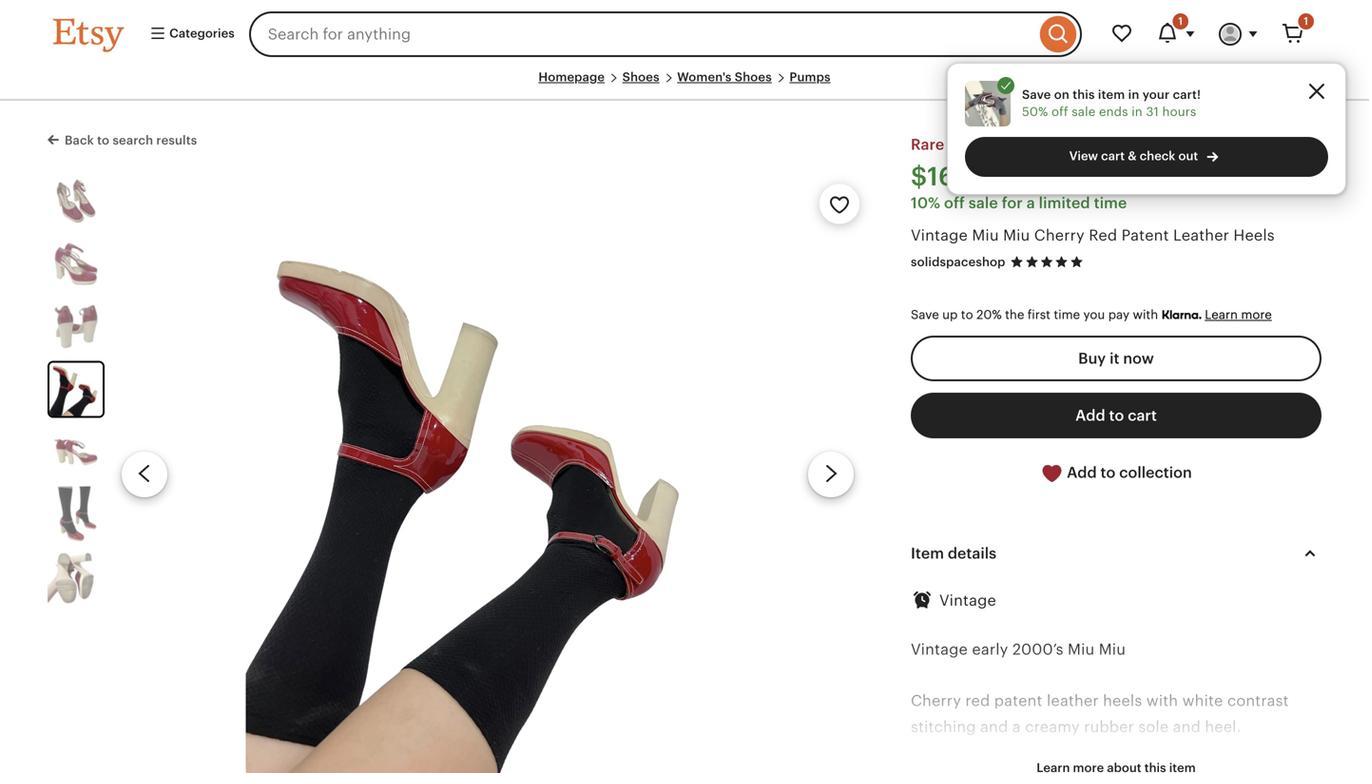 Task type: describe. For each thing, give the bounding box(es) containing it.
red
[[966, 692, 990, 710]]

2 shoes from the left
[[735, 70, 772, 84]]

learn more button
[[1205, 308, 1272, 322]]

the
[[1005, 308, 1025, 322]]

rare
[[911, 136, 945, 153]]

none search field inside categories banner
[[249, 11, 1082, 57]]

stitching
[[911, 718, 976, 735]]

add to collection
[[1063, 464, 1192, 481]]

back to search results link
[[48, 130, 197, 149]]

patent
[[995, 692, 1043, 710]]

vintage for vintage early 2000's miu miu
[[911, 641, 968, 658]]

0 horizontal spatial vintage miu miu cherry red patent leather heels image 4 image
[[49, 363, 103, 416]]

2 1 from the left
[[1304, 15, 1309, 27]]

item
[[1098, 87, 1125, 102]]

miu up "heels"
[[1099, 641, 1126, 658]]

save up to 20% the first time you pay with klarna. learn more
[[911, 308, 1272, 323]]

heel.
[[1205, 718, 1241, 735]]

add for add to collection
[[1067, 464, 1097, 481]]

save for ends
[[1022, 87, 1051, 102]]

add to cart button
[[911, 393, 1322, 438]]

back
[[65, 133, 94, 148]]

on
[[1054, 87, 1070, 102]]

buy
[[1079, 350, 1106, 367]]

limited
[[1039, 194, 1090, 211]]

a inside cherry red patent leather heels with white contrast stitching and a creamy rubber sole and heel.
[[1013, 718, 1021, 735]]

homepage link
[[539, 70, 605, 84]]

$166.50 $185.00
[[911, 162, 1066, 191]]

view cart & check out
[[1069, 149, 1198, 163]]

homepage
[[539, 70, 605, 84]]

1 vertical spatial in
[[1132, 105, 1143, 119]]

buy it now button
[[911, 335, 1322, 381]]

learn
[[1205, 308, 1238, 322]]

2 and from the left
[[1173, 718, 1201, 735]]

now
[[1123, 350, 1154, 367]]

1 shoes from the left
[[623, 70, 660, 84]]

0 vertical spatial a
[[1027, 194, 1035, 211]]

sale inside save on this item in your cart! 50% off sale ends in 31 hours
[[1072, 105, 1096, 119]]

heels
[[1103, 692, 1142, 710]]

10%
[[911, 194, 941, 211]]

out
[[1179, 149, 1198, 163]]

for
[[1002, 194, 1023, 211]]

sole
[[1139, 718, 1169, 735]]

leather
[[1173, 227, 1230, 244]]

results
[[156, 133, 197, 148]]

women's
[[677, 70, 732, 84]]

time for first
[[1054, 308, 1080, 322]]

1 and from the left
[[981, 718, 1008, 735]]

carts
[[1075, 136, 1113, 153]]

view
[[1069, 149, 1098, 163]]

to for add to collection
[[1101, 464, 1116, 481]]

vintage for vintage miu miu cherry red patent leather heels
[[911, 227, 968, 244]]

4
[[1062, 136, 1072, 153]]

patent
[[1122, 227, 1169, 244]]

save on this item in your cart! 50% off sale ends in 31 hours
[[1022, 87, 1201, 119]]

10% off sale for a limited time
[[911, 194, 1127, 211]]

31
[[1146, 105, 1159, 119]]

vintage miu miu cherry red patent leather heels
[[911, 227, 1275, 244]]

view cart & check out link
[[965, 137, 1329, 177]]

already
[[986, 136, 1041, 153]]

pumps
[[790, 70, 831, 84]]

0 vertical spatial cart
[[1101, 149, 1125, 163]]

find,
[[948, 136, 982, 153]]

ends
[[1099, 105, 1128, 119]]

vintage miu miu cherry red patent leather heels image 3 image
[[48, 298, 105, 355]]

first
[[1028, 308, 1051, 322]]

solidspaceshop link
[[911, 255, 1006, 269]]

50%
[[1022, 105, 1048, 119]]

rare find, already in 4 carts
[[911, 136, 1113, 153]]

search
[[113, 133, 153, 148]]

check
[[1140, 149, 1176, 163]]

vintage miu miu cherry red patent leather heels image 6 image
[[48, 486, 105, 543]]

menu bar containing homepage
[[53, 68, 1316, 101]]

leather
[[1047, 692, 1099, 710]]

collection
[[1120, 464, 1192, 481]]

item details
[[911, 545, 997, 562]]

with inside cherry red patent leather heels with white contrast stitching and a creamy rubber sole and heel.
[[1147, 692, 1178, 710]]



Task type: locate. For each thing, give the bounding box(es) containing it.
to down buy it now button
[[1109, 407, 1124, 424]]

item details button
[[894, 531, 1339, 576]]

sale
[[1072, 105, 1096, 119], [969, 194, 998, 211]]

0 horizontal spatial cherry
[[911, 692, 961, 710]]

shoes down search for anything text field
[[623, 70, 660, 84]]

in
[[1128, 87, 1140, 102], [1132, 105, 1143, 119], [1044, 136, 1058, 153]]

1 horizontal spatial and
[[1173, 718, 1201, 735]]

add to cart
[[1076, 407, 1157, 424]]

2000's
[[1013, 641, 1064, 658]]

categories banner
[[19, 0, 1350, 68]]

time inside save up to 20% the first time you pay with klarna. learn more
[[1054, 308, 1080, 322]]

0 horizontal spatial 1
[[1179, 15, 1183, 27]]

add inside add to collection button
[[1067, 464, 1097, 481]]

off inside save on this item in your cart! 50% off sale ends in 31 hours
[[1052, 105, 1069, 119]]

0 horizontal spatial sale
[[969, 194, 998, 211]]

to for add to cart
[[1109, 407, 1124, 424]]

save for klarna.
[[911, 308, 939, 322]]

to for back to search results
[[97, 133, 110, 148]]

save
[[1022, 87, 1051, 102], [911, 308, 939, 322]]

miu down 10% off sale for a limited time
[[1003, 227, 1030, 244]]

a
[[1027, 194, 1035, 211], [1013, 718, 1021, 735]]

vintage miu miu cherry red patent leather heels image 7 image
[[48, 549, 105, 606]]

pay
[[1109, 308, 1130, 322]]

0 vertical spatial time
[[1094, 194, 1127, 211]]

save left up
[[911, 308, 939, 322]]

miu right 2000's
[[1068, 641, 1095, 658]]

to left collection
[[1101, 464, 1116, 481]]

cart inside 'button'
[[1128, 407, 1157, 424]]

cherry inside cherry red patent leather heels with white contrast stitching and a creamy rubber sole and heel.
[[911, 692, 961, 710]]

miu up solidspaceshop
[[972, 227, 999, 244]]

cart left &
[[1101, 149, 1125, 163]]

and down red
[[981, 718, 1008, 735]]

shoes right the women's
[[735, 70, 772, 84]]

and
[[981, 718, 1008, 735], [1173, 718, 1201, 735]]

buy it now
[[1079, 350, 1154, 367]]

0 horizontal spatial cart
[[1101, 149, 1125, 163]]

vintage miu miu cherry red patent leather heels image 2 image
[[48, 235, 105, 292]]

cart!
[[1173, 87, 1201, 102]]

vintage for vintage
[[940, 592, 997, 609]]

0 vertical spatial sale
[[1072, 105, 1096, 119]]

to inside save up to 20% the first time you pay with klarna. learn more
[[961, 308, 973, 322]]

1 horizontal spatial save
[[1022, 87, 1051, 102]]

0 vertical spatial vintage
[[911, 227, 968, 244]]

1 vertical spatial sale
[[969, 194, 998, 211]]

1 horizontal spatial a
[[1027, 194, 1035, 211]]

add down add to cart
[[1067, 464, 1097, 481]]

in right item
[[1128, 87, 1140, 102]]

with up sole
[[1147, 692, 1178, 710]]

vintage left the 'early'
[[911, 641, 968, 658]]

with inside save up to 20% the first time you pay with klarna. learn more
[[1133, 308, 1158, 322]]

0 vertical spatial off
[[1052, 105, 1069, 119]]

cherry
[[1034, 227, 1085, 244], [911, 692, 961, 710]]

add
[[1076, 407, 1106, 424], [1067, 464, 1097, 481]]

early
[[972, 641, 1008, 658]]

this
[[1073, 87, 1095, 102]]

vintage early 2000's miu miu
[[911, 641, 1126, 658]]

sale down $166.50 $185.00 in the top right of the page
[[969, 194, 998, 211]]

a right for in the top of the page
[[1027, 194, 1035, 211]]

off down on
[[1052, 105, 1069, 119]]

up
[[943, 308, 958, 322]]

item
[[911, 545, 944, 562]]

your
[[1143, 87, 1170, 102]]

cherry down limited
[[1034, 227, 1085, 244]]

miu
[[972, 227, 999, 244], [1003, 227, 1030, 244], [1068, 641, 1095, 658], [1099, 641, 1126, 658]]

heels
[[1234, 227, 1275, 244]]

1 vertical spatial a
[[1013, 718, 1021, 735]]

hours
[[1163, 105, 1197, 119]]

1 horizontal spatial cart
[[1128, 407, 1157, 424]]

to right back
[[97, 133, 110, 148]]

0 horizontal spatial off
[[944, 194, 965, 211]]

vintage miu miu cherry red patent leather heels image 4 image
[[246, 172, 730, 773], [49, 363, 103, 416]]

add for add to cart
[[1076, 407, 1106, 424]]

0 horizontal spatial save
[[911, 308, 939, 322]]

save inside save on this item in your cart! 50% off sale ends in 31 hours
[[1022, 87, 1051, 102]]

2 vertical spatial in
[[1044, 136, 1058, 153]]

women's shoes
[[677, 70, 772, 84]]

&
[[1128, 149, 1137, 163]]

save up 50%
[[1022, 87, 1051, 102]]

it
[[1110, 350, 1120, 367]]

women's shoes link
[[677, 70, 772, 84]]

0 vertical spatial save
[[1022, 87, 1051, 102]]

sale down the this
[[1072, 105, 1096, 119]]

$166.50
[[911, 162, 1012, 191]]

pumps link
[[790, 70, 831, 84]]

1 vertical spatial time
[[1054, 308, 1080, 322]]

vintage down the details
[[940, 592, 997, 609]]

0 vertical spatial with
[[1133, 308, 1158, 322]]

None search field
[[249, 11, 1082, 57]]

0 vertical spatial add
[[1076, 407, 1106, 424]]

cart down now
[[1128, 407, 1157, 424]]

1 horizontal spatial vintage miu miu cherry red patent leather heels image 4 image
[[246, 172, 730, 773]]

shoes
[[623, 70, 660, 84], [735, 70, 772, 84]]

vintage miu miu cherry red patent leather heels image 1 image
[[48, 172, 105, 229]]

1 vertical spatial add
[[1067, 464, 1097, 481]]

Search for anything text field
[[249, 11, 1036, 57]]

cherry red patent leather heels with white contrast stitching and a creamy rubber sole and heel.
[[911, 692, 1289, 735]]

in left 4
[[1044, 136, 1058, 153]]

in left 31
[[1132, 105, 1143, 119]]

shoes link
[[623, 70, 660, 84]]

cherry up stitching
[[911, 692, 961, 710]]

creamy
[[1025, 718, 1080, 735]]

vintage
[[911, 227, 968, 244], [940, 592, 997, 609], [911, 641, 968, 658]]

vintage miu miu cherry red patent leather heels image 5 image
[[48, 423, 105, 481]]

0 vertical spatial in
[[1128, 87, 1140, 102]]

1
[[1179, 15, 1183, 27], [1304, 15, 1309, 27]]

categories
[[166, 26, 235, 40]]

0 horizontal spatial shoes
[[623, 70, 660, 84]]

off
[[1052, 105, 1069, 119], [944, 194, 965, 211]]

1 vertical spatial save
[[911, 308, 939, 322]]

solidspaceshop
[[911, 255, 1006, 269]]

red
[[1089, 227, 1118, 244]]

you
[[1084, 308, 1105, 322]]

white
[[1183, 692, 1223, 710]]

back to search results
[[65, 133, 197, 148]]

time up red
[[1094, 194, 1127, 211]]

1 horizontal spatial cherry
[[1034, 227, 1085, 244]]

0 horizontal spatial and
[[981, 718, 1008, 735]]

vintage up solidspaceshop
[[911, 227, 968, 244]]

to inside back to search results link
[[97, 133, 110, 148]]

20%
[[977, 308, 1002, 322]]

add down buy
[[1076, 407, 1106, 424]]

1 button
[[1145, 11, 1208, 57]]

a down patent
[[1013, 718, 1021, 735]]

1 inside dropdown button
[[1179, 15, 1183, 27]]

menu bar
[[53, 68, 1316, 101]]

time left you
[[1054, 308, 1080, 322]]

1 horizontal spatial sale
[[1072, 105, 1096, 119]]

$185.00
[[1018, 169, 1066, 184]]

0 vertical spatial cherry
[[1034, 227, 1085, 244]]

1 vertical spatial off
[[944, 194, 965, 211]]

save inside save up to 20% the first time you pay with klarna. learn more
[[911, 308, 939, 322]]

1 vertical spatial with
[[1147, 692, 1178, 710]]

0 horizontal spatial time
[[1054, 308, 1080, 322]]

and down white
[[1173, 718, 1201, 735]]

to inside 'add to cart' 'button'
[[1109, 407, 1124, 424]]

rubber
[[1084, 718, 1134, 735]]

1 vertical spatial cart
[[1128, 407, 1157, 424]]

off down $166.50
[[944, 194, 965, 211]]

cart
[[1101, 149, 1125, 163], [1128, 407, 1157, 424]]

1 link
[[1271, 11, 1316, 57]]

categories button
[[135, 17, 243, 51]]

to right up
[[961, 308, 973, 322]]

1 1 from the left
[[1179, 15, 1183, 27]]

1 vertical spatial vintage
[[940, 592, 997, 609]]

details
[[948, 545, 997, 562]]

1 horizontal spatial 1
[[1304, 15, 1309, 27]]

1 horizontal spatial time
[[1094, 194, 1127, 211]]

1 horizontal spatial off
[[1052, 105, 1069, 119]]

time
[[1094, 194, 1127, 211], [1054, 308, 1080, 322]]

contrast
[[1228, 692, 1289, 710]]

to inside add to collection button
[[1101, 464, 1116, 481]]

2 vertical spatial vintage
[[911, 641, 968, 658]]

1 vertical spatial cherry
[[911, 692, 961, 710]]

add to collection button
[[911, 450, 1322, 496]]

more
[[1241, 308, 1272, 322]]

with right "pay"
[[1133, 308, 1158, 322]]

to
[[97, 133, 110, 148], [961, 308, 973, 322], [1109, 407, 1124, 424], [1101, 464, 1116, 481]]

1 horizontal spatial shoes
[[735, 70, 772, 84]]

klarna.
[[1162, 308, 1202, 323]]

add inside 'add to cart' 'button'
[[1076, 407, 1106, 424]]

0 horizontal spatial a
[[1013, 718, 1021, 735]]

time for limited
[[1094, 194, 1127, 211]]



Task type: vqa. For each thing, say whether or not it's contained in the screenshot.
1st ARE from the bottom
no



